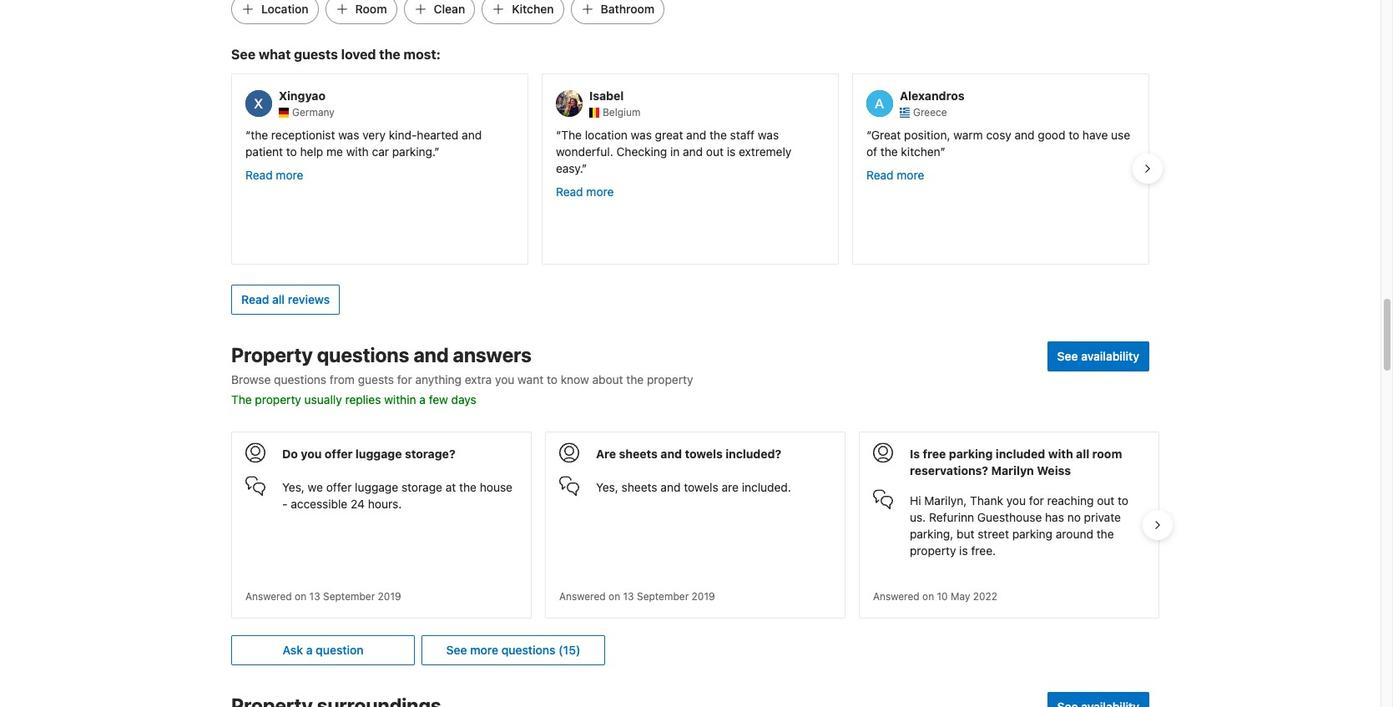 Task type: describe. For each thing, give the bounding box(es) containing it.
see availability
[[1058, 349, 1140, 363]]

you inside card 1 of 6 group
[[301, 447, 322, 461]]

xingyao
[[279, 88, 326, 103]]

kind-
[[389, 128, 417, 142]]

in
[[670, 144, 680, 158]]

we
[[308, 480, 323, 494]]

no
[[1068, 510, 1081, 524]]

september for and
[[637, 590, 689, 603]]

towels for included?
[[685, 447, 723, 461]]

all inside button
[[272, 292, 285, 306]]

see what guests loved the most:
[[231, 47, 441, 62]]

know
[[561, 372, 589, 386]]

days
[[451, 392, 477, 406]]

receptionist
[[271, 128, 335, 142]]

included.
[[742, 480, 791, 494]]

do you offer luggage storage?
[[282, 447, 456, 461]]

card 3 of 6 group
[[859, 432, 1160, 619]]

with inside " the receptionist was very kind-hearted and patient to help me with car parking.
[[346, 144, 369, 158]]

" great position, warm cosy and good to have use of the kitchen
[[867, 128, 1131, 158]]

warm
[[954, 128, 983, 142]]

property questions and answers browse questions from guests for anything extra you want to know about the property the property usually replies within a few days
[[231, 343, 693, 406]]

hearted
[[417, 128, 459, 142]]

accessible
[[291, 497, 348, 511]]

is free parking included with all room reservations?  marilyn weiss
[[910, 447, 1123, 477]]

0 vertical spatial property
[[647, 372, 693, 386]]

greece
[[913, 106, 947, 118]]

and up yes, sheets and towels are included.
[[661, 447, 682, 461]]

this is a carousel with rotating slides. it displays featured reviews of the property. use next and previous buttons to navigate. region
[[218, 67, 1163, 271]]

you inside hi marilyn,  thank you for reaching out to us. refurinn guesthouse has no private parking, but street parking around the property is free.
[[1007, 493, 1026, 508]]

car
[[372, 144, 389, 158]]

and down are sheets and towels included?
[[661, 480, 681, 494]]

read for " the location was great and the staff was wonderful. checking in and out is extremely easy.
[[556, 184, 583, 199]]

read more for " the location was great and the staff was wonderful. checking in and out is extremely easy.
[[556, 184, 614, 199]]

the inside " great position, warm cosy and good to have use of the kitchen
[[881, 144, 898, 158]]

24
[[351, 497, 365, 511]]

september for offer
[[323, 590, 375, 603]]

browse
[[231, 372, 271, 386]]

and right great
[[687, 128, 707, 142]]

want
[[518, 372, 544, 386]]

see for see availability
[[1058, 349, 1078, 363]]

me
[[327, 144, 343, 158]]

may
[[951, 590, 971, 603]]

more for checking
[[587, 184, 614, 199]]

2019 for luggage
[[378, 590, 401, 603]]

the inside hi marilyn,  thank you for reaching out to us. refurinn guesthouse has no private parking, but street parking around the property is free.
[[1097, 527, 1114, 541]]

to inside " great position, warm cosy and good to have use of the kitchen
[[1069, 128, 1080, 142]]

good
[[1038, 128, 1066, 142]]

" for the receptionist was very kind-hearted and patient to help me with car parking.
[[434, 144, 440, 158]]

offer for you
[[325, 447, 353, 461]]

guesthouse
[[978, 510, 1042, 524]]

read more button for " great position, warm cosy and good to have use of the kitchen
[[867, 167, 925, 184]]

kitchen
[[512, 2, 554, 16]]

yes, we offer luggage storage at the house - accessible 24 hours.
[[282, 480, 513, 511]]

see availability button
[[1048, 341, 1150, 371]]

at
[[446, 480, 456, 494]]

a inside property questions and answers browse questions from guests for anything extra you want to know about the property the property usually replies within a few days
[[419, 392, 426, 406]]

read more button for " the location was great and the staff was wonderful. checking in and out is extremely easy.
[[556, 184, 614, 200]]

" for " the receptionist was very kind-hearted and patient to help me with car parking.
[[245, 128, 251, 142]]

location
[[261, 2, 309, 16]]

replies
[[345, 392, 381, 406]]

free.
[[972, 543, 996, 558]]

the inside property questions and answers browse questions from guests for anything extra you want to know about the property the property usually replies within a few days
[[627, 372, 644, 386]]

yes, sheets and towels are included.
[[596, 480, 791, 494]]

more for of
[[897, 168, 925, 182]]

luggage for storage?
[[356, 447, 402, 461]]

do
[[282, 447, 298, 461]]

a inside button
[[306, 643, 313, 657]]

on for hi marilyn,  thank you for reaching out to us. refurinn guesthouse has no private parking, but street parking around the property is free.
[[923, 590, 935, 603]]

" for the location was great and the staff was wonderful. checking in and out is extremely easy.
[[582, 161, 587, 175]]

read for " the receptionist was very kind-hearted and patient to help me with car parking.
[[245, 168, 273, 182]]

answered for yes, we offer luggage storage at the house - accessible 24 hours.
[[245, 590, 292, 603]]

ask
[[283, 643, 303, 657]]

few
[[429, 392, 448, 406]]

hi marilyn,  thank you for reaching out to us. refurinn guesthouse has no private parking, but street parking around the property is free.
[[910, 493, 1129, 558]]

ask a question
[[283, 643, 364, 657]]

was for receptionist
[[338, 128, 359, 142]]

-
[[282, 497, 288, 511]]

weiss
[[1037, 463, 1071, 477]]

germany
[[292, 106, 335, 118]]

patient
[[245, 144, 283, 158]]

answers
[[453, 343, 532, 366]]

card 1 of 6 group
[[231, 432, 532, 619]]

see more questions (15)
[[446, 643, 581, 657]]

more for help
[[276, 168, 303, 182]]

isabel
[[590, 88, 624, 103]]

2022
[[973, 590, 998, 603]]

location
[[585, 128, 628, 142]]

very
[[363, 128, 386, 142]]

included?
[[726, 447, 782, 461]]

sheets for are
[[619, 447, 658, 461]]

anything
[[415, 372, 462, 386]]

belgium image
[[590, 108, 600, 118]]

the inside " the receptionist was very kind-hearted and patient to help me with car parking.
[[251, 128, 268, 142]]

and inside " great position, warm cosy and good to have use of the kitchen
[[1015, 128, 1035, 142]]

answered on 10 may 2022
[[873, 590, 998, 603]]

usually
[[304, 392, 342, 406]]

staff
[[730, 128, 755, 142]]

alexandros
[[900, 88, 965, 103]]

to inside property questions and answers browse questions from guests for anything extra you want to know about the property the property usually replies within a few days
[[547, 372, 558, 386]]

read inside button
[[241, 292, 269, 306]]

are
[[722, 480, 739, 494]]

and inside " the receptionist was very kind-hearted and patient to help me with car parking.
[[462, 128, 482, 142]]

answered for hi marilyn,  thank you for reaching out to us. refurinn guesthouse has no private parking, but street parking around the property is free.
[[873, 590, 920, 603]]

what
[[259, 47, 291, 62]]

great
[[872, 128, 901, 142]]

10
[[937, 590, 948, 603]]

sheets for yes,
[[622, 480, 658, 494]]

parking inside is free parking included with all room reservations?  marilyn weiss
[[949, 447, 993, 461]]

(15)
[[559, 643, 581, 657]]

for inside hi marilyn,  thank you for reaching out to us. refurinn guesthouse has no private parking, but street parking around the property is free.
[[1029, 493, 1044, 508]]

read for " great position, warm cosy and good to have use of the kitchen
[[867, 168, 894, 182]]

position,
[[904, 128, 951, 142]]

storage?
[[405, 447, 456, 461]]

around
[[1056, 527, 1094, 541]]

question
[[316, 643, 364, 657]]

ask a question button
[[231, 635, 415, 665]]

the right the 'loved'
[[379, 47, 401, 62]]

on for yes, sheets and towels are included.
[[609, 590, 621, 603]]

germany image
[[279, 108, 289, 118]]

out inside " the location was great and the staff was wonderful. checking in and out is extremely easy.
[[706, 144, 724, 158]]



Task type: locate. For each thing, give the bounding box(es) containing it.
september inside card 2 of 6 group
[[637, 590, 689, 603]]

hi
[[910, 493, 921, 508]]

0 vertical spatial see
[[231, 47, 256, 62]]

read left "reviews"
[[241, 292, 269, 306]]

parking.
[[392, 144, 434, 158]]

0 horizontal spatial "
[[245, 128, 251, 142]]

luggage for storage
[[355, 480, 398, 494]]

and right hearted
[[462, 128, 482, 142]]

you
[[495, 372, 515, 386], [301, 447, 322, 461], [1007, 493, 1026, 508]]

loved
[[341, 47, 376, 62]]

sheets
[[619, 447, 658, 461], [622, 480, 658, 494]]

read more button for " the receptionist was very kind-hearted and patient to help me with car parking.
[[245, 167, 303, 184]]

marilyn,
[[925, 493, 967, 508]]

was for location
[[631, 128, 652, 142]]

answered on 13 september 2019 inside card 1 of 6 group
[[245, 590, 401, 603]]

questions up "usually"
[[274, 372, 327, 386]]

september inside card 1 of 6 group
[[323, 590, 375, 603]]

within
[[384, 392, 416, 406]]

2019
[[378, 590, 401, 603], [692, 590, 715, 603]]

read more down easy.
[[556, 184, 614, 199]]

0 horizontal spatial see
[[231, 47, 256, 62]]

0 vertical spatial offer
[[325, 447, 353, 461]]

with up weiss
[[1049, 447, 1074, 461]]

read more button down patient
[[245, 167, 303, 184]]

on inside card 3 of 6 group
[[923, 590, 935, 603]]

1 was from the left
[[338, 128, 359, 142]]

13
[[309, 590, 320, 603], [623, 590, 634, 603]]

" for " the location was great and the staff was wonderful. checking in and out is extremely easy.
[[556, 128, 561, 142]]

was up extremely on the top of the page
[[758, 128, 779, 142]]

1 on from the left
[[295, 590, 307, 603]]

2 horizontal spatial on
[[923, 590, 935, 603]]

offer inside yes, we offer luggage storage at the house - accessible 24 hours.
[[326, 480, 352, 494]]

0 horizontal spatial all
[[272, 292, 285, 306]]

out right in at the top of the page
[[706, 144, 724, 158]]

and right cosy
[[1015, 128, 1035, 142]]

" the location was great and the staff was wonderful. checking in and out is extremely easy.
[[556, 128, 792, 175]]

you up guesthouse
[[1007, 493, 1026, 508]]

0 horizontal spatial read more
[[245, 168, 303, 182]]

to inside " the receptionist was very kind-hearted and patient to help me with car parking.
[[286, 144, 297, 158]]

1 horizontal spatial parking
[[1013, 527, 1053, 541]]

1 vertical spatial the
[[231, 392, 252, 406]]

1 horizontal spatial yes,
[[596, 480, 619, 494]]

0 vertical spatial with
[[346, 144, 369, 158]]

the down browse
[[231, 392, 252, 406]]

2 september from the left
[[637, 590, 689, 603]]

answered inside card 2 of 6 group
[[559, 590, 606, 603]]

"
[[245, 128, 251, 142], [556, 128, 561, 142], [867, 128, 872, 142]]

1 horizontal spatial "
[[556, 128, 561, 142]]

0 horizontal spatial on
[[295, 590, 307, 603]]

3 " from the left
[[867, 128, 872, 142]]

great
[[655, 128, 683, 142]]

is down staff
[[727, 144, 736, 158]]

the inside " the location was great and the staff was wonderful. checking in and out is extremely easy.
[[561, 128, 582, 142]]

included
[[996, 447, 1046, 461]]

street
[[978, 527, 1009, 541]]

1 horizontal spatial you
[[495, 372, 515, 386]]

2019 inside card 2 of 6 group
[[692, 590, 715, 603]]

13 for yes, we offer luggage storage at the house - accessible 24 hours.
[[309, 590, 320, 603]]

read more button down of
[[867, 167, 925, 184]]

0 horizontal spatial parking
[[949, 447, 993, 461]]

and right in at the top of the page
[[683, 144, 703, 158]]

was up me
[[338, 128, 359, 142]]

2 vertical spatial questions
[[502, 643, 556, 657]]

towels for are
[[684, 480, 719, 494]]

" inside " the receptionist was very kind-hearted and patient to help me with car parking.
[[245, 128, 251, 142]]

most:
[[404, 47, 441, 62]]

1 vertical spatial all
[[1076, 447, 1090, 461]]

" up patient
[[245, 128, 251, 142]]

2 13 from the left
[[623, 590, 634, 603]]

2 2019 from the left
[[692, 590, 715, 603]]

to left have
[[1069, 128, 1080, 142]]

" down position,
[[941, 144, 946, 158]]

hours.
[[368, 497, 402, 511]]

answered up ask
[[245, 590, 292, 603]]

all left room
[[1076, 447, 1090, 461]]

1 horizontal spatial the
[[561, 128, 582, 142]]

0 vertical spatial guests
[[294, 47, 338, 62]]

2 horizontal spatial was
[[758, 128, 779, 142]]

0 vertical spatial towels
[[685, 447, 723, 461]]

yes, up '-'
[[282, 480, 305, 494]]

a
[[419, 392, 426, 406], [306, 643, 313, 657]]

2019 for towels
[[692, 590, 715, 603]]

read more for " great position, warm cosy and good to have use of the kitchen
[[867, 168, 925, 182]]

property down parking,
[[910, 543, 956, 558]]

1 vertical spatial with
[[1049, 447, 1074, 461]]

luggage up hours.
[[355, 480, 398, 494]]

answered left 10
[[873, 590, 920, 603]]

more inside 'button'
[[470, 643, 499, 657]]

was
[[338, 128, 359, 142], [631, 128, 652, 142], [758, 128, 779, 142]]

private
[[1084, 510, 1121, 524]]

luggage inside yes, we offer luggage storage at the house - accessible 24 hours.
[[355, 480, 398, 494]]

13 inside card 2 of 6 group
[[623, 590, 634, 603]]

1 september from the left
[[323, 590, 375, 603]]

to
[[1069, 128, 1080, 142], [286, 144, 297, 158], [547, 372, 558, 386], [1118, 493, 1129, 508]]

was inside " the receptionist was very kind-hearted and patient to help me with car parking.
[[338, 128, 359, 142]]

bathroom
[[601, 2, 655, 16]]

2 answered on 13 september 2019 from the left
[[559, 590, 715, 603]]

" for great position, warm cosy and good to have use of the kitchen
[[941, 144, 946, 158]]

1 horizontal spatial on
[[609, 590, 621, 603]]

0 vertical spatial a
[[419, 392, 426, 406]]

to left help
[[286, 144, 297, 158]]

1 horizontal spatial guests
[[358, 372, 394, 386]]

all
[[272, 292, 285, 306], [1076, 447, 1090, 461]]

thank
[[970, 493, 1004, 508]]

extremely
[[739, 144, 792, 158]]

to up "private"
[[1118, 493, 1129, 508]]

answered for yes, sheets and towels are included.
[[559, 590, 606, 603]]

0 horizontal spatial is
[[727, 144, 736, 158]]

1 vertical spatial parking
[[1013, 527, 1053, 541]]

1 vertical spatial property
[[255, 392, 301, 406]]

the left staff
[[710, 128, 727, 142]]

1 horizontal spatial for
[[1029, 493, 1044, 508]]

of
[[867, 144, 878, 158]]

the inside yes, we offer luggage storage at the house - accessible 24 hours.
[[459, 480, 477, 494]]

0 vertical spatial you
[[495, 372, 515, 386]]

2 vertical spatial you
[[1007, 493, 1026, 508]]

property down browse
[[255, 392, 301, 406]]

on inside card 2 of 6 group
[[609, 590, 621, 603]]

" down wonderful.
[[582, 161, 587, 175]]

us.
[[910, 510, 926, 524]]

1 vertical spatial offer
[[326, 480, 352, 494]]

0 horizontal spatial answered
[[245, 590, 292, 603]]

1 horizontal spatial answered on 13 september 2019
[[559, 590, 715, 603]]

" the receptionist was very kind-hearted and patient to help me with car parking.
[[245, 128, 482, 158]]

1 horizontal spatial read more
[[556, 184, 614, 199]]

have
[[1083, 128, 1108, 142]]

0 vertical spatial questions
[[317, 343, 409, 366]]

property
[[647, 372, 693, 386], [255, 392, 301, 406], [910, 543, 956, 558]]

is down but
[[960, 543, 968, 558]]

0 horizontal spatial property
[[255, 392, 301, 406]]

yes, inside card 2 of 6 group
[[596, 480, 619, 494]]

" up of
[[867, 128, 872, 142]]

2 yes, from the left
[[596, 480, 619, 494]]

see for see what guests loved the most:
[[231, 47, 256, 62]]

luggage up yes, we offer luggage storage at the house - accessible 24 hours.
[[356, 447, 402, 461]]

13 for yes, sheets and towels are included.
[[623, 590, 634, 603]]

is
[[910, 447, 920, 461]]

2 luggage from the top
[[355, 480, 398, 494]]

sheets right are
[[619, 447, 658, 461]]

parking inside hi marilyn,  thank you for reaching out to us. refurinn guesthouse has no private parking, but street parking around the property is free.
[[1013, 527, 1053, 541]]

1 vertical spatial out
[[1097, 493, 1115, 508]]

use
[[1112, 128, 1131, 142]]

see inside see more questions (15) 'button'
[[446, 643, 467, 657]]

read down easy.
[[556, 184, 583, 199]]

1 " from the left
[[245, 128, 251, 142]]

0 vertical spatial for
[[397, 372, 412, 386]]

but
[[957, 527, 975, 541]]

for up guesthouse
[[1029, 493, 1044, 508]]

offer right we
[[326, 480, 352, 494]]

with inside is free parking included with all room reservations?  marilyn weiss
[[1049, 447, 1074, 461]]

the inside " the location was great and the staff was wonderful. checking in and out is extremely easy.
[[710, 128, 727, 142]]

is inside hi marilyn,  thank you for reaching out to us. refurinn guesthouse has no private parking, but street parking around the property is free.
[[960, 543, 968, 558]]

0 vertical spatial sheets
[[619, 447, 658, 461]]

0 horizontal spatial 2019
[[378, 590, 401, 603]]

read more for " the receptionist was very kind-hearted and patient to help me with car parking.
[[245, 168, 303, 182]]

towels left are
[[684, 480, 719, 494]]

1 horizontal spatial is
[[960, 543, 968, 558]]

0 vertical spatial the
[[561, 128, 582, 142]]

parking down has
[[1013, 527, 1053, 541]]

1 vertical spatial for
[[1029, 493, 1044, 508]]

read more down of
[[867, 168, 925, 182]]

for
[[397, 372, 412, 386], [1029, 493, 1044, 508]]

sheets down are sheets and towels included?
[[622, 480, 658, 494]]

read more button down easy.
[[556, 184, 614, 200]]

the down "private"
[[1097, 527, 1114, 541]]

the
[[561, 128, 582, 142], [231, 392, 252, 406]]

cosy
[[987, 128, 1012, 142]]

1 vertical spatial luggage
[[355, 480, 398, 494]]

and inside property questions and answers browse questions from guests for anything extra you want to know about the property the property usually replies within a few days
[[414, 343, 449, 366]]

1 vertical spatial see
[[1058, 349, 1078, 363]]

you left want
[[495, 372, 515, 386]]

from
[[330, 372, 355, 386]]

1 vertical spatial you
[[301, 447, 322, 461]]

questions left (15)
[[502, 643, 556, 657]]

on inside card 1 of 6 group
[[295, 590, 307, 603]]

to inside hi marilyn,  thank you for reaching out to us. refurinn guesthouse has no private parking, but street parking around the property is free.
[[1118, 493, 1129, 508]]

the inside property questions and answers browse questions from guests for anything extra you want to know about the property the property usually replies within a few days
[[231, 392, 252, 406]]

yes, for yes, sheets and towels are included.
[[596, 480, 619, 494]]

0 horizontal spatial out
[[706, 144, 724, 158]]

2 horizontal spatial you
[[1007, 493, 1026, 508]]

guests inside property questions and answers browse questions from guests for anything extra you want to know about the property the property usually replies within a few days
[[358, 372, 394, 386]]

to right want
[[547, 372, 558, 386]]

0 vertical spatial luggage
[[356, 447, 402, 461]]

0 horizontal spatial guests
[[294, 47, 338, 62]]

kitchen
[[901, 144, 941, 158]]

3 on from the left
[[923, 590, 935, 603]]

wonderful.
[[556, 144, 614, 158]]

1 answered from the left
[[245, 590, 292, 603]]

all left "reviews"
[[272, 292, 285, 306]]

and
[[462, 128, 482, 142], [687, 128, 707, 142], [1015, 128, 1035, 142], [683, 144, 703, 158], [414, 343, 449, 366], [661, 447, 682, 461], [661, 480, 681, 494]]

read down patient
[[245, 168, 273, 182]]

0 horizontal spatial read more button
[[245, 167, 303, 184]]

clean
[[434, 2, 465, 16]]

0 vertical spatial parking
[[949, 447, 993, 461]]

reviews
[[288, 292, 330, 306]]

see
[[231, 47, 256, 62], [1058, 349, 1078, 363], [446, 643, 467, 657]]

yes, inside yes, we offer luggage storage at the house - accessible 24 hours.
[[282, 480, 305, 494]]

marilyn
[[992, 463, 1034, 477]]

3 answered from the left
[[873, 590, 920, 603]]

easy.
[[556, 161, 582, 175]]

you inside property questions and answers browse questions from guests for anything extra you want to know about the property the property usually replies within a few days
[[495, 372, 515, 386]]

see inside see availability button
[[1058, 349, 1078, 363]]

checking
[[617, 144, 667, 158]]

for inside property questions and answers browse questions from guests for anything extra you want to know about the property the property usually replies within a few days
[[397, 372, 412, 386]]

" for " great position, warm cosy and good to have use of the kitchen
[[867, 128, 872, 142]]

1 2019 from the left
[[378, 590, 401, 603]]

questions up the from
[[317, 343, 409, 366]]

offer
[[325, 447, 353, 461], [326, 480, 352, 494]]

luggage
[[356, 447, 402, 461], [355, 480, 398, 494]]

property
[[231, 343, 313, 366]]

a left few
[[419, 392, 426, 406]]

house
[[480, 480, 513, 494]]

yes, down are
[[596, 480, 619, 494]]

are sheets and towels included?
[[596, 447, 782, 461]]

about
[[592, 372, 623, 386]]

1 horizontal spatial all
[[1076, 447, 1090, 461]]

reservations?
[[910, 463, 989, 477]]

0 horizontal spatial september
[[323, 590, 375, 603]]

0 horizontal spatial answered on 13 september 2019
[[245, 590, 401, 603]]

guests up replies
[[358, 372, 394, 386]]

0 vertical spatial is
[[727, 144, 736, 158]]

13 inside card 1 of 6 group
[[309, 590, 320, 603]]

3 was from the left
[[758, 128, 779, 142]]

offer for we
[[326, 480, 352, 494]]

1 horizontal spatial september
[[637, 590, 689, 603]]

1 horizontal spatial a
[[419, 392, 426, 406]]

read
[[245, 168, 273, 182], [867, 168, 894, 182], [556, 184, 583, 199], [241, 292, 269, 306]]

belgium
[[603, 106, 641, 118]]

help
[[300, 144, 323, 158]]

was up checking
[[631, 128, 652, 142]]

1 vertical spatial a
[[306, 643, 313, 657]]

2 horizontal spatial "
[[867, 128, 872, 142]]

with right me
[[346, 144, 369, 158]]

out inside hi marilyn,  thank you for reaching out to us. refurinn guesthouse has no private parking, but street parking around the property is free.
[[1097, 493, 1115, 508]]

1 horizontal spatial was
[[631, 128, 652, 142]]

read all reviews button
[[231, 285, 340, 315]]

2 horizontal spatial read more
[[867, 168, 925, 182]]

1 answered on 13 september 2019 from the left
[[245, 590, 401, 603]]

answered on 13 september 2019 for we
[[245, 590, 401, 603]]

2 vertical spatial property
[[910, 543, 956, 558]]

the up patient
[[251, 128, 268, 142]]

read more down patient
[[245, 168, 303, 182]]

1 horizontal spatial "
[[582, 161, 587, 175]]

1 horizontal spatial answered
[[559, 590, 606, 603]]

property right about
[[647, 372, 693, 386]]

0 horizontal spatial 13
[[309, 590, 320, 603]]

1 horizontal spatial see
[[446, 643, 467, 657]]

0 vertical spatial all
[[272, 292, 285, 306]]

2 horizontal spatial read more button
[[867, 167, 925, 184]]

questions
[[317, 343, 409, 366], [274, 372, 327, 386], [502, 643, 556, 657]]

the down great
[[881, 144, 898, 158]]

1 horizontal spatial property
[[647, 372, 693, 386]]

the up wonderful.
[[561, 128, 582, 142]]

out
[[706, 144, 724, 158], [1097, 493, 1115, 508]]

the right at
[[459, 480, 477, 494]]

room
[[355, 2, 387, 16]]

questions inside 'button'
[[502, 643, 556, 657]]

answered inside card 3 of 6 group
[[873, 590, 920, 603]]

towels
[[685, 447, 723, 461], [684, 480, 719, 494]]

1 horizontal spatial out
[[1097, 493, 1115, 508]]

card 2 of 6 group
[[545, 432, 846, 619]]

2 on from the left
[[609, 590, 621, 603]]

1 luggage from the top
[[356, 447, 402, 461]]

offer right do
[[325, 447, 353, 461]]

0 horizontal spatial a
[[306, 643, 313, 657]]

2 horizontal spatial "
[[941, 144, 946, 158]]

0 horizontal spatial "
[[434, 144, 440, 158]]

1 horizontal spatial 2019
[[692, 590, 715, 603]]

1 vertical spatial sheets
[[622, 480, 658, 494]]

0 horizontal spatial yes,
[[282, 480, 305, 494]]

2 answered from the left
[[559, 590, 606, 603]]

2 horizontal spatial see
[[1058, 349, 1078, 363]]

1 yes, from the left
[[282, 480, 305, 494]]

1 vertical spatial is
[[960, 543, 968, 558]]

0 vertical spatial out
[[706, 144, 724, 158]]

2019 inside card 1 of 6 group
[[378, 590, 401, 603]]

0 horizontal spatial was
[[338, 128, 359, 142]]

guests right what
[[294, 47, 338, 62]]

extra
[[465, 372, 492, 386]]

1 horizontal spatial with
[[1049, 447, 1074, 461]]

read all reviews
[[241, 292, 330, 306]]

0 horizontal spatial you
[[301, 447, 322, 461]]

answered on 13 september 2019 inside card 2 of 6 group
[[559, 590, 715, 603]]

and up anything
[[414, 343, 449, 366]]

2 vertical spatial see
[[446, 643, 467, 657]]

property inside hi marilyn,  thank you for reaching out to us. refurinn guesthouse has no private parking, but street parking around the property is free.
[[910, 543, 956, 558]]

greece image
[[900, 108, 910, 118]]

2 horizontal spatial property
[[910, 543, 956, 558]]

" inside " the location was great and the staff was wonderful. checking in and out is extremely easy.
[[556, 128, 561, 142]]

room
[[1093, 447, 1123, 461]]

0 horizontal spatial the
[[231, 392, 252, 406]]

a right ask
[[306, 643, 313, 657]]

0 horizontal spatial with
[[346, 144, 369, 158]]

see for see more questions (15)
[[446, 643, 467, 657]]

answered on 13 september 2019 for sheets
[[559, 590, 715, 603]]

1 vertical spatial questions
[[274, 372, 327, 386]]

1 vertical spatial towels
[[684, 480, 719, 494]]

0 horizontal spatial for
[[397, 372, 412, 386]]

the right about
[[627, 372, 644, 386]]

1 vertical spatial guests
[[358, 372, 394, 386]]

"
[[434, 144, 440, 158], [941, 144, 946, 158], [582, 161, 587, 175]]

2 was from the left
[[631, 128, 652, 142]]

2 horizontal spatial answered
[[873, 590, 920, 603]]

" down hearted
[[434, 144, 440, 158]]

all inside is free parking included with all room reservations?  marilyn weiss
[[1076, 447, 1090, 461]]

answered inside card 1 of 6 group
[[245, 590, 292, 603]]

more
[[276, 168, 303, 182], [897, 168, 925, 182], [587, 184, 614, 199], [470, 643, 499, 657]]

see more questions (15) button
[[422, 635, 605, 665]]

towels up yes, sheets and towels are included.
[[685, 447, 723, 461]]

free
[[923, 447, 946, 461]]

1 horizontal spatial read more button
[[556, 184, 614, 200]]

availability
[[1082, 349, 1140, 363]]

yes, for yes, we offer luggage storage at the house - accessible 24 hours.
[[282, 480, 305, 494]]

carousel with cards containing traveller questions and answers region
[[218, 425, 1173, 625]]

" inside " great position, warm cosy and good to have use of the kitchen
[[867, 128, 872, 142]]

on for yes, we offer luggage storage at the house - accessible 24 hours.
[[295, 590, 307, 603]]

you right do
[[301, 447, 322, 461]]

for up within
[[397, 372, 412, 386]]

1 horizontal spatial 13
[[623, 590, 634, 603]]

1 13 from the left
[[309, 590, 320, 603]]

is inside " the location was great and the staff was wonderful. checking in and out is extremely easy.
[[727, 144, 736, 158]]

2 " from the left
[[556, 128, 561, 142]]

read down of
[[867, 168, 894, 182]]

answered up (15)
[[559, 590, 606, 603]]

parking up reservations?
[[949, 447, 993, 461]]

out up "private"
[[1097, 493, 1115, 508]]

" up wonderful.
[[556, 128, 561, 142]]

are
[[596, 447, 616, 461]]



Task type: vqa. For each thing, say whether or not it's contained in the screenshot.
questions
yes



